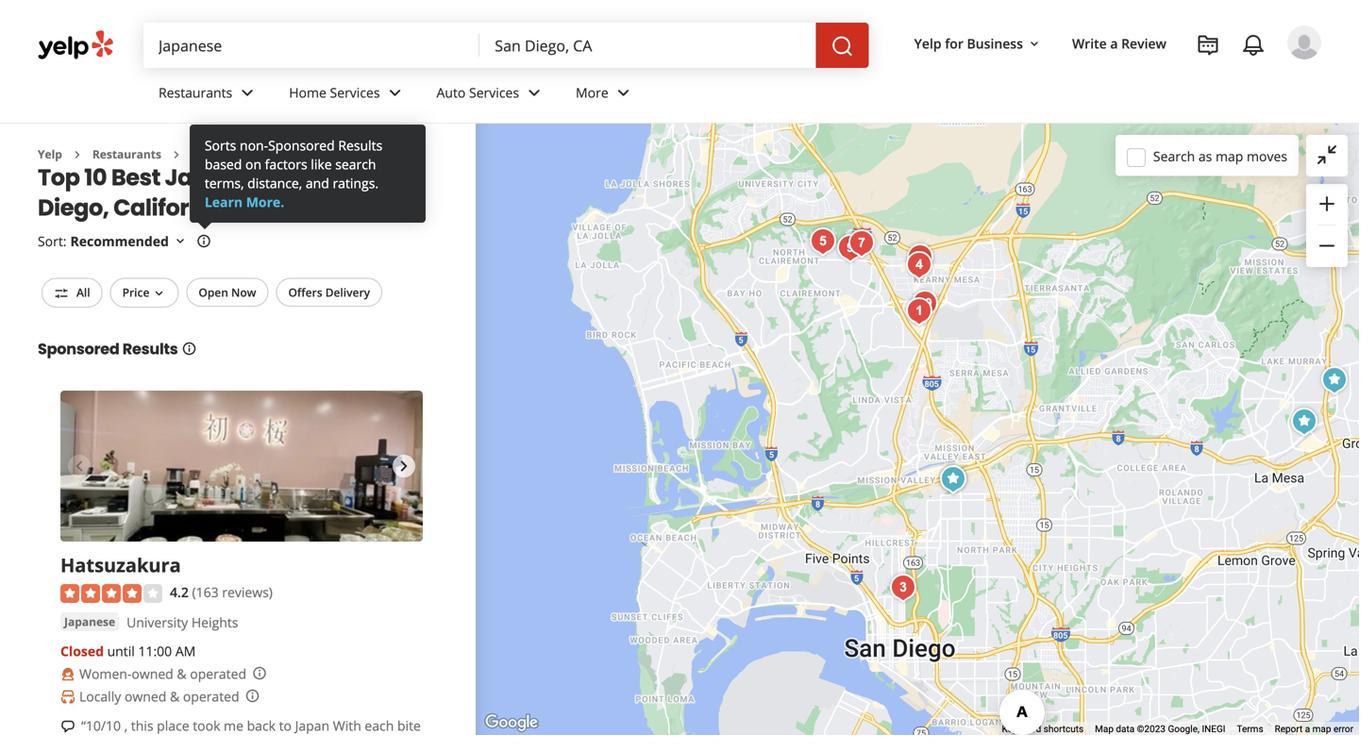 Task type: describe. For each thing, give the bounding box(es) containing it.
16 women owned v2 image
[[60, 667, 76, 682]]

16 chevron down v2 image
[[1027, 37, 1042, 52]]

based
[[205, 155, 242, 173]]

more link
[[561, 68, 650, 123]]

home
[[289, 84, 326, 102]]

locally
[[79, 688, 121, 706]]

16 info v2 image
[[196, 234, 211, 249]]

university heights
[[127, 614, 238, 632]]

with
[[333, 717, 361, 735]]

narumi sushi image
[[1316, 361, 1353, 399]]

24 chevron down v2 image for auto services
[[523, 82, 546, 104]]

more.
[[246, 193, 284, 211]]

1 16 chevron right v2 image from the left
[[70, 147, 85, 162]]

delivery
[[325, 284, 370, 300]]

and
[[306, 174, 329, 192]]

japanese link
[[60, 613, 119, 632]]

ee nami tonkatsu izakaya image
[[804, 223, 842, 260]]

best
[[111, 162, 160, 193]]

recommended button
[[70, 232, 188, 250]]

report
[[1275, 724, 1303, 735]]

a for write
[[1110, 34, 1118, 52]]

closed
[[60, 642, 104, 660]]

auto services link
[[421, 68, 561, 123]]

took
[[193, 717, 220, 735]]

yelp for yelp link
[[38, 146, 62, 162]]

home services link
[[274, 68, 421, 123]]

like
[[311, 155, 332, 173]]

yakyudori image
[[901, 239, 939, 277]]

map for moves
[[1216, 147, 1243, 165]]

16 info v2 image
[[182, 341, 197, 356]]

each
[[365, 717, 394, 735]]

sponsored results
[[38, 338, 178, 359]]

wa dining okan image
[[900, 293, 938, 330]]

shortcuts
[[1044, 724, 1084, 735]]

things to do, nail salons, plumbers text field
[[143, 23, 480, 68]]

learn more. link
[[205, 193, 284, 211]]

near
[[281, 162, 336, 193]]

recommended
[[70, 232, 169, 250]]

keyboard shortcuts
[[1002, 724, 1084, 735]]

offers
[[288, 284, 322, 300]]

"10/10
[[81, 717, 121, 735]]

report a map error
[[1275, 724, 1353, 735]]

keyboard
[[1002, 724, 1041, 735]]

16 speech v2 image
[[60, 719, 76, 734]]

kitakata ramen ban nai - san diego image
[[906, 285, 944, 323]]

search
[[1153, 147, 1195, 165]]

home services
[[289, 84, 380, 102]]

sorts
[[205, 136, 236, 154]]

sorts non-sponsored results based on factors like search terms, distance, and ratings. learn more.
[[205, 136, 383, 211]]

place
[[157, 717, 189, 735]]

bite
[[397, 717, 421, 735]]

user actions element
[[899, 24, 1348, 140]]

address, neighborhood, city, state or zip text field
[[480, 23, 816, 68]]

locally owned & operated
[[79, 688, 239, 706]]

4.2 (163 reviews)
[[170, 583, 273, 601]]

banbu sushi bar & grill image
[[1285, 403, 1323, 441]]

report a map error link
[[1275, 724, 1353, 735]]

okan diner image
[[843, 225, 881, 262]]

map
[[1095, 724, 1114, 735]]

services for home services
[[330, 84, 380, 102]]

map for error
[[1312, 724, 1331, 735]]

apple l. image
[[1287, 25, 1321, 59]]

yelp for business button
[[907, 26, 1049, 60]]

yelp link
[[38, 146, 62, 162]]

azuki sushi image
[[884, 569, 922, 607]]

search as map moves
[[1153, 147, 1287, 165]]

auto services
[[437, 84, 519, 102]]

this
[[131, 717, 153, 735]]

none field address, neighborhood, city, state or zip
[[480, 23, 816, 68]]

previous image
[[68, 455, 91, 477]]

search
[[335, 155, 376, 173]]

reviews)
[[222, 583, 273, 601]]

zoom in image
[[1316, 192, 1338, 215]]

0 vertical spatial restaurants link
[[143, 68, 274, 123]]

open now
[[199, 284, 256, 300]]

all button
[[42, 278, 103, 308]]

1 vertical spatial restaurants link
[[92, 146, 161, 162]]

japanese button
[[60, 613, 119, 632]]

terms link
[[1237, 724, 1263, 735]]

factors
[[265, 155, 307, 173]]

search image
[[831, 35, 854, 58]]

none field things to do, nail salons, plumbers
[[143, 23, 480, 68]]

inegi
[[1202, 724, 1226, 735]]

tooltip containing sorts non-sponsored results based on factors like search terms, distance, and ratings.
[[190, 124, 426, 223]]

slideshow element
[[60, 391, 423, 542]]

©2023
[[1137, 724, 1166, 735]]

& for women-
[[177, 665, 187, 683]]

ratings.
[[333, 174, 379, 192]]

non-
[[240, 136, 268, 154]]

auto
[[437, 84, 466, 102]]

women-owned & operated
[[79, 665, 246, 683]]

hitokuchi image
[[900, 246, 938, 284]]

10
[[84, 162, 107, 193]]

open now button
[[186, 278, 268, 307]]

review
[[1121, 34, 1167, 52]]

google,
[[1168, 724, 1200, 735]]



Task type: vqa. For each thing, say whether or not it's contained in the screenshot.
"10"
yes



Task type: locate. For each thing, give the bounding box(es) containing it.
0 vertical spatial restaurants
[[159, 84, 232, 102]]

next image
[[393, 455, 415, 477]]

california
[[113, 192, 225, 224]]

2 24 chevron down v2 image from the left
[[612, 82, 635, 104]]

write a review link
[[1065, 26, 1174, 60]]

map region
[[425, 0, 1359, 735]]

24 chevron down v2 image inside auto services link
[[523, 82, 546, 104]]

16 chevron down v2 image right price
[[151, 286, 166, 301]]

top 10 best japanese near san diego, california
[[38, 162, 384, 224]]

restaurants up california
[[92, 146, 161, 162]]

operated down am
[[190, 665, 246, 683]]

0 horizontal spatial 16 chevron right v2 image
[[70, 147, 85, 162]]

16 locally owned v2 image
[[60, 689, 76, 705]]

24 chevron down v2 image inside "more" link
[[612, 82, 635, 104]]

back
[[247, 717, 276, 735]]

0 horizontal spatial 16 chevron down v2 image
[[151, 286, 166, 301]]

0 vertical spatial a
[[1110, 34, 1118, 52]]

yelp left 10
[[38, 146, 62, 162]]

4.2
[[170, 583, 189, 601]]

am
[[175, 642, 196, 660]]

a right report
[[1305, 724, 1310, 735]]

24 chevron down v2 image right more
[[612, 82, 635, 104]]

info icon image
[[252, 666, 267, 681], [252, 666, 267, 681], [245, 688, 260, 703], [245, 688, 260, 703]]

restaurants up sorts
[[159, 84, 232, 102]]

collapse map image
[[1316, 143, 1338, 166]]

1 horizontal spatial a
[[1305, 724, 1310, 735]]

business
[[967, 34, 1023, 52]]

me
[[224, 717, 243, 735]]

university
[[127, 614, 188, 632]]

services right auto
[[469, 84, 519, 102]]

1 vertical spatial a
[[1305, 724, 1310, 735]]

None field
[[143, 23, 480, 68], [480, 23, 816, 68]]

yelp
[[914, 34, 942, 52], [38, 146, 62, 162]]

yelp left for
[[914, 34, 942, 52]]

0 horizontal spatial a
[[1110, 34, 1118, 52]]

24 chevron down v2 image
[[384, 82, 406, 104], [523, 82, 546, 104]]

16 chevron down v2 image left 16 info v2 image
[[173, 234, 188, 249]]

projects image
[[1197, 34, 1219, 57]]

for
[[945, 34, 963, 52]]

all
[[76, 284, 90, 300]]

restaurants link up california
[[92, 146, 161, 162]]

japanese
[[192, 146, 241, 162], [165, 162, 277, 193], [64, 614, 115, 630]]

1 vertical spatial map
[[1312, 724, 1331, 735]]

0 vertical spatial operated
[[190, 665, 246, 683]]

2 none field from the left
[[480, 23, 816, 68]]

japanese down sorts
[[165, 162, 277, 193]]

2 16 chevron right v2 image from the left
[[169, 147, 184, 162]]

1 vertical spatial yelp
[[38, 146, 62, 162]]

none field up home
[[143, 23, 480, 68]]

to
[[279, 717, 292, 735]]

data
[[1116, 724, 1135, 735]]

0 vertical spatial 16 chevron down v2 image
[[173, 234, 188, 249]]

zoom out image
[[1316, 234, 1338, 257]]

map data ©2023 google, inegi
[[1095, 724, 1226, 735]]

& for locally
[[170, 688, 179, 706]]

& down am
[[177, 665, 187, 683]]

services right home
[[330, 84, 380, 102]]

write
[[1072, 34, 1107, 52]]

1 horizontal spatial yelp
[[914, 34, 942, 52]]

services for auto services
[[469, 84, 519, 102]]

0 horizontal spatial 24 chevron down v2 image
[[384, 82, 406, 104]]

offers delivery
[[288, 284, 370, 300]]

diego,
[[38, 192, 109, 224]]

learn
[[205, 193, 243, 211]]

yelp for business
[[914, 34, 1023, 52]]

a right write at right top
[[1110, 34, 1118, 52]]

sponsored up factors
[[268, 136, 335, 154]]

offers delivery button
[[276, 278, 382, 307]]

16 chevron down v2 image for price
[[151, 286, 166, 301]]

24 chevron down v2 image right auto services
[[523, 82, 546, 104]]

1 vertical spatial restaurants
[[92, 146, 161, 162]]

price button
[[110, 278, 179, 308]]

0 horizontal spatial services
[[330, 84, 380, 102]]

0 horizontal spatial yelp
[[38, 146, 62, 162]]

"10/10 , this place took me back to japan with each bite
[[81, 717, 421, 735]]

on
[[245, 155, 261, 173]]

16 chevron down v2 image inside price popup button
[[151, 286, 166, 301]]

moves
[[1247, 147, 1287, 165]]

results
[[338, 136, 383, 154], [122, 338, 178, 359]]

terms,
[[205, 174, 244, 192]]

business categories element
[[143, 68, 1321, 123]]

owned for locally
[[125, 688, 166, 706]]

hatsuzakura link
[[60, 552, 181, 578]]

24 chevron down v2 image inside home services link
[[384, 82, 406, 104]]

yelp for yelp for business
[[914, 34, 942, 52]]

0 horizontal spatial sponsored
[[38, 338, 119, 359]]

restaurants inside business categories element
[[159, 84, 232, 102]]

restaurants link up sorts
[[143, 68, 274, 123]]

16 chevron down v2 image inside recommended popup button
[[173, 234, 188, 249]]

map left error
[[1312, 724, 1331, 735]]

japan
[[295, 717, 329, 735]]

keyboard shortcuts button
[[1002, 723, 1084, 735]]

1 horizontal spatial 16 chevron down v2 image
[[173, 234, 188, 249]]

1 vertical spatial &
[[170, 688, 179, 706]]

results up search
[[338, 136, 383, 154]]

1 vertical spatial results
[[122, 338, 178, 359]]

operated for women-owned & operated
[[190, 665, 246, 683]]

1 24 chevron down v2 image from the left
[[384, 82, 406, 104]]

women-
[[79, 665, 132, 683]]

open
[[199, 284, 228, 300]]

1 24 chevron down v2 image from the left
[[236, 82, 259, 104]]

yakitori taisho image
[[831, 229, 869, 267]]

top
[[38, 162, 80, 193]]

services
[[330, 84, 380, 102], [469, 84, 519, 102]]

24 chevron down v2 image up non-
[[236, 82, 259, 104]]

1 horizontal spatial services
[[469, 84, 519, 102]]

results inside sorts non-sponsored results based on factors like search terms, distance, and ratings. learn more.
[[338, 136, 383, 154]]

16 chevron right v2 image
[[70, 147, 85, 162], [169, 147, 184, 162]]

sponsored down all button
[[38, 338, 119, 359]]

1 vertical spatial 16 chevron down v2 image
[[151, 286, 166, 301]]

24 chevron down v2 image
[[236, 82, 259, 104], [612, 82, 635, 104]]

results left 16 info v2 icon
[[122, 338, 178, 359]]

4.2 star rating image
[[60, 584, 162, 603]]

none field up more
[[480, 23, 816, 68]]

16 chevron right v2 image right yelp link
[[70, 147, 85, 162]]

24 chevron down v2 image for home services
[[384, 82, 406, 104]]

1 horizontal spatial 24 chevron down v2 image
[[523, 82, 546, 104]]

2 24 chevron down v2 image from the left
[[523, 82, 546, 104]]

map
[[1216, 147, 1243, 165], [1312, 724, 1331, 735]]

owned down the 11:00
[[132, 665, 173, 683]]

japanese up closed
[[64, 614, 115, 630]]

group
[[1306, 184, 1348, 267]]

sponsored inside sorts non-sponsored results based on factors like search terms, distance, and ratings. learn more.
[[268, 136, 335, 154]]

price
[[122, 284, 149, 300]]

error
[[1334, 724, 1353, 735]]

1 services from the left
[[330, 84, 380, 102]]

0 vertical spatial owned
[[132, 665, 173, 683]]

hatsuzakura image
[[934, 461, 972, 498], [934, 461, 972, 498]]

map right as at the top
[[1216, 147, 1243, 165]]

restaurants
[[159, 84, 232, 102], [92, 146, 161, 162]]

0 horizontal spatial results
[[122, 338, 178, 359]]

tooltip
[[190, 124, 426, 223]]

write a review
[[1072, 34, 1167, 52]]

0 horizontal spatial 24 chevron down v2 image
[[236, 82, 259, 104]]

as
[[1198, 147, 1212, 165]]

operated up took
[[183, 688, 239, 706]]

japanese inside 'button'
[[64, 614, 115, 630]]

sponsored
[[268, 136, 335, 154], [38, 338, 119, 359]]

owned down women-owned & operated
[[125, 688, 166, 706]]

(163
[[192, 583, 219, 601]]

1 horizontal spatial 16 chevron right v2 image
[[169, 147, 184, 162]]

24 chevron down v2 image for more
[[612, 82, 635, 104]]

japanese inside 'top 10 best japanese near san diego, california'
[[165, 162, 277, 193]]

24 chevron down v2 image for restaurants
[[236, 82, 259, 104]]

san
[[340, 162, 384, 193]]

&
[[177, 665, 187, 683], [170, 688, 179, 706]]

16 chevron right v2 image left sorts
[[169, 147, 184, 162]]

until
[[107, 642, 135, 660]]

1 vertical spatial owned
[[125, 688, 166, 706]]

hatsuzakura
[[60, 552, 181, 578]]

24 chevron down v2 image inside restaurants link
[[236, 82, 259, 104]]

1 vertical spatial sponsored
[[38, 338, 119, 359]]

1 vertical spatial operated
[[183, 688, 239, 706]]

closed until 11:00 am
[[60, 642, 196, 660]]

2 services from the left
[[469, 84, 519, 102]]

a
[[1110, 34, 1118, 52], [1305, 724, 1310, 735]]

notifications image
[[1242, 34, 1265, 57]]

google image
[[480, 711, 543, 735]]

& down women-owned & operated
[[170, 688, 179, 706]]

,
[[124, 717, 128, 735]]

owned for women-
[[132, 665, 173, 683]]

more
[[576, 84, 608, 102]]

1 horizontal spatial results
[[338, 136, 383, 154]]

operated for locally owned & operated
[[183, 688, 239, 706]]

restaurants link
[[143, 68, 274, 123], [92, 146, 161, 162]]

1 none field from the left
[[143, 23, 480, 68]]

sort:
[[38, 232, 67, 250]]

0 horizontal spatial map
[[1216, 147, 1243, 165]]

1 horizontal spatial 24 chevron down v2 image
[[612, 82, 635, 104]]

japanese up 'terms,'
[[192, 146, 241, 162]]

terms
[[1237, 724, 1263, 735]]

filters group
[[38, 278, 386, 308]]

16 chevron down v2 image for recommended
[[173, 234, 188, 249]]

1 horizontal spatial map
[[1312, 724, 1331, 735]]

distance,
[[247, 174, 302, 192]]

owned
[[132, 665, 173, 683], [125, 688, 166, 706]]

1 horizontal spatial sponsored
[[268, 136, 335, 154]]

11:00
[[138, 642, 172, 660]]

16 chevron down v2 image
[[173, 234, 188, 249], [151, 286, 166, 301]]

24 chevron down v2 image left auto
[[384, 82, 406, 104]]

0 vertical spatial sponsored
[[268, 136, 335, 154]]

0 vertical spatial results
[[338, 136, 383, 154]]

None search field
[[143, 23, 869, 68]]

heights
[[191, 614, 238, 632]]

yelp inside button
[[914, 34, 942, 52]]

0 vertical spatial &
[[177, 665, 187, 683]]

a for report
[[1305, 724, 1310, 735]]

operated
[[190, 665, 246, 683], [183, 688, 239, 706]]

0 vertical spatial map
[[1216, 147, 1243, 165]]

16 filter v2 image
[[54, 286, 69, 301]]

now
[[231, 284, 256, 300]]

0 vertical spatial yelp
[[914, 34, 942, 52]]



